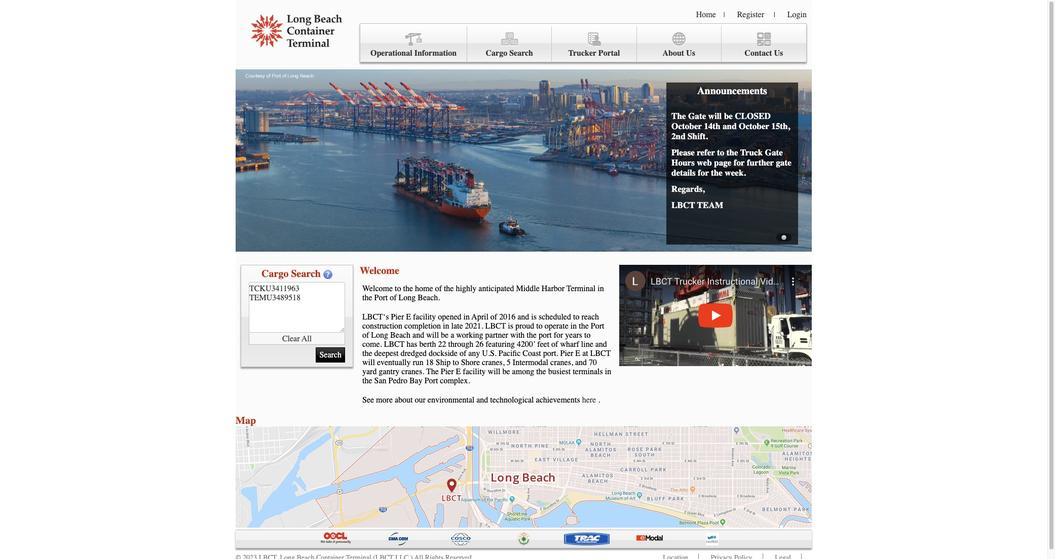 Task type: locate. For each thing, give the bounding box(es) containing it.
gantry
[[379, 367, 400, 377]]

0 horizontal spatial long
[[371, 331, 388, 340]]

| right the home
[[724, 11, 725, 19]]

| left login at the right top
[[774, 11, 775, 19]]

2 vertical spatial pier
[[441, 367, 454, 377]]

facility
[[413, 313, 436, 322], [463, 367, 486, 377]]

us right about
[[686, 49, 695, 58]]

1 horizontal spatial cargo
[[486, 49, 507, 58]]

be left closed
[[724, 111, 733, 121]]

cargo search link
[[467, 26, 552, 62]]

trucker
[[568, 49, 597, 58]]

clear all
[[282, 334, 312, 343]]

lbct team
[[672, 200, 723, 210]]

run
[[413, 358, 424, 367]]

welcome to the home of the highly anticipated middle harbor terminal in the port of long beach.
[[362, 284, 604, 303]]

15th,
[[771, 121, 790, 131]]

search inside cargo search link
[[509, 49, 533, 58]]

70
[[589, 358, 597, 367]]

to
[[717, 147, 724, 158], [395, 284, 401, 293], [573, 313, 579, 322], [536, 322, 543, 331], [584, 331, 591, 340], [453, 358, 459, 367]]

2 horizontal spatial be
[[724, 111, 733, 121]]

1 horizontal spatial port
[[425, 377, 438, 386]]

1 horizontal spatial search
[[509, 49, 533, 58]]

2 us from the left
[[774, 49, 783, 58]]

0 horizontal spatial gate
[[688, 111, 706, 121]]

0 vertical spatial cargo
[[486, 49, 507, 58]]

1 vertical spatial cargo
[[262, 268, 289, 280]]

gate
[[776, 158, 792, 168]]

gate inside the 'the gate will be closed october 14th and october 15th, 2nd shift.'
[[688, 111, 706, 121]]

0 horizontal spatial |
[[724, 11, 725, 19]]

0 horizontal spatial cargo
[[262, 268, 289, 280]]

1 horizontal spatial be
[[502, 367, 510, 377]]

completion
[[404, 322, 441, 331]]

1 vertical spatial welcome
[[362, 284, 393, 293]]

to left home
[[395, 284, 401, 293]]

will inside the 'the gate will be closed october 14th and october 15th, 2nd shift.'
[[708, 111, 722, 121]]

1 vertical spatial search
[[291, 268, 321, 280]]

coast
[[523, 349, 541, 358]]

cranes,
[[482, 358, 505, 367], [550, 358, 573, 367]]

be left among
[[502, 367, 510, 377]]

1 vertical spatial the
[[426, 367, 439, 377]]

map
[[236, 415, 256, 427]]

shore
[[461, 358, 480, 367]]

2 vertical spatial e
[[456, 367, 461, 377]]

1 horizontal spatial e
[[456, 367, 461, 377]]

will left 5
[[488, 367, 500, 377]]

0 vertical spatial gate
[[688, 111, 706, 121]]

harbor
[[542, 284, 565, 293]]

the up lbct's
[[362, 293, 372, 303]]

1 vertical spatial cargo search
[[262, 268, 321, 280]]

wharf
[[560, 340, 579, 349]]

0 vertical spatial the
[[672, 111, 686, 121]]

the
[[727, 147, 738, 158], [711, 168, 723, 178], [403, 284, 413, 293], [444, 284, 454, 293], [362, 293, 372, 303], [579, 322, 589, 331], [527, 331, 537, 340], [362, 349, 372, 358], [536, 367, 546, 377], [362, 377, 372, 386]]

to right years
[[584, 331, 591, 340]]

register
[[737, 10, 764, 19]]

long inside lbct's pier e facility opened in april of 2016 and is scheduled to reach construction completion in late 2021.  lbct is proud to operate in the port of long beach and will be a working partner with the port for years to come.  lbct has berth 22 through 26 featuring 4200' feet of wharf line and the deepest dredged dockside of any u.s. pacific coast port. pier e at lbct will eventually run 18 ship to shore cranes, 5 intermodal cranes, and 70 yard gantry cranes. the pier e facility will be among the busiest terminals in the san pedro bay port complex.
[[371, 331, 388, 340]]

0 vertical spatial cargo search
[[486, 49, 533, 58]]

beach.
[[418, 293, 440, 303]]

welcome
[[360, 265, 399, 277], [362, 284, 393, 293]]

0 horizontal spatial for
[[554, 331, 563, 340]]

0 vertical spatial port
[[374, 293, 388, 303]]

1 vertical spatial long
[[371, 331, 388, 340]]

page
[[714, 158, 732, 168]]

lbct down "regards,​"
[[672, 200, 695, 210]]

in right 70
[[605, 367, 611, 377]]

gate right truck
[[765, 147, 783, 158]]

cargo search
[[486, 49, 533, 58], [262, 268, 321, 280]]

cranes, left 5
[[482, 358, 505, 367]]

1 horizontal spatial cargo search
[[486, 49, 533, 58]]

to left reach
[[573, 313, 579, 322]]

1 us from the left
[[686, 49, 695, 58]]

1 horizontal spatial |
[[774, 11, 775, 19]]

the right run
[[426, 367, 439, 377]]

announcements
[[697, 85, 767, 97]]

the
[[672, 111, 686, 121], [426, 367, 439, 377]]

2 horizontal spatial port
[[591, 322, 604, 331]]

gate
[[688, 111, 706, 121], [765, 147, 783, 158]]

years
[[565, 331, 582, 340]]

0 horizontal spatial cargo search
[[262, 268, 321, 280]]

pier up beach
[[391, 313, 404, 322]]

0 horizontal spatial facility
[[413, 313, 436, 322]]

1 vertical spatial e
[[575, 349, 580, 358]]

in right late
[[463, 313, 470, 322]]

please
[[672, 147, 695, 158]]

facility down any
[[463, 367, 486, 377]]

0 vertical spatial be
[[724, 111, 733, 121]]

0 horizontal spatial pier
[[391, 313, 404, 322]]

0 horizontal spatial port
[[374, 293, 388, 303]]

of right home
[[435, 284, 442, 293]]

the up 2nd
[[672, 111, 686, 121]]

and left 70
[[575, 358, 587, 367]]

working
[[456, 331, 483, 340]]

be left a
[[441, 331, 449, 340]]

trucker portal
[[568, 49, 620, 58]]

2 | from the left
[[774, 11, 775, 19]]

april
[[472, 313, 488, 322]]

lbct
[[672, 200, 695, 210], [485, 322, 506, 331], [384, 340, 405, 349], [590, 349, 611, 358]]

login
[[787, 10, 807, 19]]

login link
[[787, 10, 807, 19]]

the left highly
[[444, 284, 454, 293]]

closed
[[735, 111, 771, 121]]

4200'
[[517, 340, 536, 349]]

2 horizontal spatial e
[[575, 349, 580, 358]]

among
[[512, 367, 534, 377]]

partner
[[485, 331, 508, 340]]

gate up shift.
[[688, 111, 706, 121]]

e left "at"
[[575, 349, 580, 358]]

is left scheduled at the bottom right of page
[[531, 313, 537, 322]]

2 vertical spatial port
[[425, 377, 438, 386]]

be
[[724, 111, 733, 121], [441, 331, 449, 340], [502, 367, 510, 377]]

the left 'port'
[[527, 331, 537, 340]]

and left technological
[[477, 396, 488, 405]]

operational information link
[[360, 26, 467, 62]]

0 vertical spatial long
[[399, 293, 416, 303]]

|
[[724, 11, 725, 19], [774, 11, 775, 19]]

0 horizontal spatial be
[[441, 331, 449, 340]]

menu bar
[[360, 23, 807, 62]]

cranes, down wharf
[[550, 358, 573, 367]]

2016
[[499, 313, 516, 322]]

october
[[672, 121, 702, 131], [739, 121, 769, 131]]

1 horizontal spatial long
[[399, 293, 416, 303]]

long left beach.
[[399, 293, 416, 303]]

highly
[[456, 284, 477, 293]]

cargo search inside menu bar
[[486, 49, 533, 58]]

port up line
[[591, 322, 604, 331]]

2 horizontal spatial for
[[734, 158, 745, 168]]

is
[[531, 313, 537, 322], [508, 322, 513, 331]]

hours
[[672, 158, 695, 168]]

1 vertical spatial facility
[[463, 367, 486, 377]]

of
[[435, 284, 442, 293], [390, 293, 397, 303], [491, 313, 497, 322], [362, 331, 369, 340], [551, 340, 558, 349], [460, 349, 466, 358]]

port
[[539, 331, 552, 340]]

0 vertical spatial welcome
[[360, 265, 399, 277]]

the inside the 'the gate will be closed october 14th and october 15th, 2nd shift.'
[[672, 111, 686, 121]]

0 vertical spatial e
[[406, 313, 411, 322]]

to right proud
[[536, 322, 543, 331]]

october up truck
[[739, 121, 769, 131]]

intermodal
[[513, 358, 548, 367]]

1 vertical spatial gate
[[765, 147, 783, 158]]

further
[[747, 158, 774, 168]]

be inside the 'the gate will be closed october 14th and october 15th, 2nd shift.'
[[724, 111, 733, 121]]

us right contact
[[774, 49, 783, 58]]

2 cranes, from the left
[[550, 358, 573, 367]]

about
[[663, 49, 684, 58]]

operational
[[370, 49, 412, 58]]

0 horizontal spatial cranes,
[[482, 358, 505, 367]]

in right terminal
[[598, 284, 604, 293]]

long down lbct's
[[371, 331, 388, 340]]

operate
[[545, 322, 569, 331]]

lbct right "at"
[[590, 349, 611, 358]]

pier
[[391, 313, 404, 322], [560, 349, 573, 358], [441, 367, 454, 377]]

None submit
[[316, 348, 345, 363]]

feet
[[537, 340, 549, 349]]

0 horizontal spatial october
[[672, 121, 702, 131]]

of left '2016'
[[491, 313, 497, 322]]

for right details
[[698, 168, 709, 178]]

0 horizontal spatial the
[[426, 367, 439, 377]]

home
[[415, 284, 433, 293]]

all
[[302, 334, 312, 343]]

for right 'port'
[[554, 331, 563, 340]]

1 horizontal spatial cranes,
[[550, 358, 573, 367]]

1 horizontal spatial the
[[672, 111, 686, 121]]

proud
[[515, 322, 534, 331]]

welcome for welcome
[[360, 265, 399, 277]]

the up line
[[579, 322, 589, 331]]

and right beach
[[413, 331, 424, 340]]

1 | from the left
[[724, 11, 725, 19]]

1 horizontal spatial gate
[[765, 147, 783, 158]]

busiest
[[548, 367, 571, 377]]

e left "shore"
[[456, 367, 461, 377]]

the left week.
[[711, 168, 723, 178]]

Enter container numbers and/ or booking numbers. text field
[[249, 282, 345, 333]]

for right page
[[734, 158, 745, 168]]

will left a
[[426, 331, 439, 340]]

long
[[399, 293, 416, 303], [371, 331, 388, 340]]

e up beach
[[406, 313, 411, 322]]

will down announcements
[[708, 111, 722, 121]]

1 horizontal spatial us
[[774, 49, 783, 58]]

pedro
[[388, 377, 407, 386]]

ship
[[436, 358, 451, 367]]

is left proud
[[508, 322, 513, 331]]

0 vertical spatial search
[[509, 49, 533, 58]]

operational information
[[370, 49, 457, 58]]

and right '2016'
[[518, 313, 529, 322]]

1 horizontal spatial october
[[739, 121, 769, 131]]

to right refer
[[717, 147, 724, 158]]

welcome inside welcome to the home of the highly anticipated middle harbor terminal in the port of long beach.
[[362, 284, 393, 293]]

the up yard
[[362, 349, 372, 358]]

0 horizontal spatial us
[[686, 49, 695, 58]]

port right 'bay'
[[425, 377, 438, 386]]

october up please
[[672, 121, 702, 131]]

pier down dockside
[[441, 367, 454, 377]]

port
[[374, 293, 388, 303], [591, 322, 604, 331], [425, 377, 438, 386]]

facility down beach.
[[413, 313, 436, 322]]

port up lbct's
[[374, 293, 388, 303]]

0 vertical spatial pier
[[391, 313, 404, 322]]

the gate will be closed october 14th and october 15th, 2nd shift.
[[672, 111, 790, 141]]

portal
[[598, 49, 620, 58]]

e
[[406, 313, 411, 322], [575, 349, 580, 358], [456, 367, 461, 377]]

about us
[[663, 49, 695, 58]]

2 horizontal spatial pier
[[560, 349, 573, 358]]

pier right port.
[[560, 349, 573, 358]]

complex.
[[440, 377, 470, 386]]



Task type: vqa. For each thing, say whether or not it's contained in the screenshot.
the 11/01/2023 inside 11/01/2023 03:00 cell
no



Task type: describe. For each thing, give the bounding box(es) containing it.
1 vertical spatial port
[[591, 322, 604, 331]]

contact us link
[[722, 26, 806, 62]]

2 october from the left
[[739, 121, 769, 131]]

construction
[[362, 322, 402, 331]]

1 vertical spatial pier
[[560, 349, 573, 358]]

in right operate
[[571, 322, 577, 331]]

shift.
[[688, 131, 708, 141]]

lbct left "has"
[[384, 340, 405, 349]]

berth
[[419, 340, 436, 349]]

to inside please refer to the truck gate hours web page for further gate details for the week.
[[717, 147, 724, 158]]

u.s.
[[482, 349, 497, 358]]

of right feet at the bottom right of page
[[551, 340, 558, 349]]

deepest
[[374, 349, 399, 358]]

0 horizontal spatial search
[[291, 268, 321, 280]]

please refer to the truck gate hours web page for further gate details for the week.
[[672, 147, 792, 178]]

beach
[[390, 331, 411, 340]]

environmental
[[428, 396, 475, 405]]

pacific
[[499, 349, 521, 358]]

week.
[[725, 168, 746, 178]]

18
[[426, 358, 434, 367]]

home link
[[696, 10, 716, 19]]

contact
[[745, 49, 772, 58]]

and right line
[[595, 340, 607, 349]]

yard
[[362, 367, 377, 377]]

us for about us
[[686, 49, 695, 58]]

at
[[582, 349, 588, 358]]

details
[[672, 168, 696, 178]]

0 horizontal spatial e
[[406, 313, 411, 322]]

in left late
[[443, 322, 449, 331]]

of left any
[[460, 349, 466, 358]]

cranes.
[[402, 367, 424, 377]]

1 vertical spatial be
[[441, 331, 449, 340]]

dredged
[[401, 349, 427, 358]]

of down lbct's
[[362, 331, 369, 340]]

0 vertical spatial facility
[[413, 313, 436, 322]]

will down come.
[[362, 358, 375, 367]]

cargo inside menu bar
[[486, 49, 507, 58]]

regards,​
[[672, 184, 705, 194]]

dockside
[[429, 349, 458, 358]]

has
[[407, 340, 417, 349]]

see
[[362, 396, 374, 405]]

contact us
[[745, 49, 783, 58]]

register link
[[737, 10, 764, 19]]

26
[[476, 340, 484, 349]]

come.
[[362, 340, 382, 349]]

the right among
[[536, 367, 546, 377]]

here
[[582, 396, 596, 405]]

about us link
[[637, 26, 722, 62]]

scheduled
[[539, 313, 571, 322]]

22
[[438, 340, 446, 349]]

lbct up featuring
[[485, 322, 506, 331]]

team
[[697, 200, 723, 210]]

achievements
[[536, 396, 580, 405]]

lbct's pier e facility opened in april of 2016 and is scheduled to reach construction completion in late 2021.  lbct is proud to operate in the port of long beach and will be a working partner with the port for years to come.  lbct has berth 22 through 26 featuring 4200' feet of wharf line and the deepest dredged dockside of any u.s. pacific coast port. pier e at lbct will eventually run 18 ship to shore cranes, 5 intermodal cranes, and 70 yard gantry cranes. the pier e facility will be among the busiest terminals in the san pedro bay port complex.
[[362, 313, 611, 386]]

middle
[[516, 284, 540, 293]]

the left truck
[[727, 147, 738, 158]]

truck
[[740, 147, 763, 158]]

the inside lbct's pier e facility opened in april of 2016 and is scheduled to reach construction completion in late 2021.  lbct is proud to operate in the port of long beach and will be a working partner with the port for years to come.  lbct has berth 22 through 26 featuring 4200' feet of wharf line and the deepest dredged dockside of any u.s. pacific coast port. pier e at lbct will eventually run 18 ship to shore cranes, 5 intermodal cranes, and 70 yard gantry cranes. the pier e facility will be among the busiest terminals in the san pedro bay port complex.
[[426, 367, 439, 377]]

through
[[448, 340, 473, 349]]

line
[[581, 340, 593, 349]]

long inside welcome to the home of the highly anticipated middle harbor terminal in the port of long beach.
[[399, 293, 416, 303]]

gate inside please refer to the truck gate hours web page for further gate details for the week.
[[765, 147, 783, 158]]

1 horizontal spatial facility
[[463, 367, 486, 377]]

featuring
[[486, 340, 515, 349]]

the left home
[[403, 284, 413, 293]]

opened
[[438, 313, 461, 322]]

bay
[[409, 377, 423, 386]]

1 cranes, from the left
[[482, 358, 505, 367]]

welcome for welcome to the home of the highly anticipated middle harbor terminal in the port of long beach.
[[362, 284, 393, 293]]

to right ship
[[453, 358, 459, 367]]

more
[[376, 396, 393, 405]]

technological
[[490, 396, 534, 405]]

here link
[[582, 396, 596, 405]]

1 horizontal spatial is
[[531, 313, 537, 322]]

late
[[451, 322, 463, 331]]

trucker portal link
[[552, 26, 637, 62]]

lbct's
[[362, 313, 389, 322]]

us for contact us
[[774, 49, 783, 58]]

for inside lbct's pier e facility opened in april of 2016 and is scheduled to reach construction completion in late 2021.  lbct is proud to operate in the port of long beach and will be a working partner with the port for years to come.  lbct has berth 22 through 26 featuring 4200' feet of wharf line and the deepest dredged dockside of any u.s. pacific coast port. pier e at lbct will eventually run 18 ship to shore cranes, 5 intermodal cranes, and 70 yard gantry cranes. the pier e facility will be among the busiest terminals in the san pedro bay port complex.
[[554, 331, 563, 340]]

to inside welcome to the home of the highly anticipated middle harbor terminal in the port of long beach.
[[395, 284, 401, 293]]

2nd
[[672, 131, 686, 141]]

0 horizontal spatial is
[[508, 322, 513, 331]]

eventually
[[377, 358, 411, 367]]

1 horizontal spatial for
[[698, 168, 709, 178]]

menu bar containing operational information
[[360, 23, 807, 62]]

anticipated
[[479, 284, 514, 293]]

2021.
[[465, 322, 483, 331]]

san
[[374, 377, 386, 386]]

with
[[510, 331, 525, 340]]

port.
[[543, 349, 558, 358]]

.
[[598, 396, 600, 405]]

information
[[414, 49, 457, 58]]

in inside welcome to the home of the highly anticipated middle harbor terminal in the port of long beach.
[[598, 284, 604, 293]]

our
[[415, 396, 426, 405]]

of up 'construction'
[[390, 293, 397, 303]]

1 horizontal spatial pier
[[441, 367, 454, 377]]

2 vertical spatial be
[[502, 367, 510, 377]]

see more about our environmental and technological achievements here .
[[362, 396, 600, 405]]

reach
[[581, 313, 599, 322]]

the left san
[[362, 377, 372, 386]]

about
[[395, 396, 413, 405]]

a
[[451, 331, 454, 340]]

clear all button
[[249, 333, 345, 345]]

any
[[468, 349, 480, 358]]

port inside welcome to the home of the highly anticipated middle harbor terminal in the port of long beach.
[[374, 293, 388, 303]]

refer
[[697, 147, 715, 158]]

1 october from the left
[[672, 121, 702, 131]]



